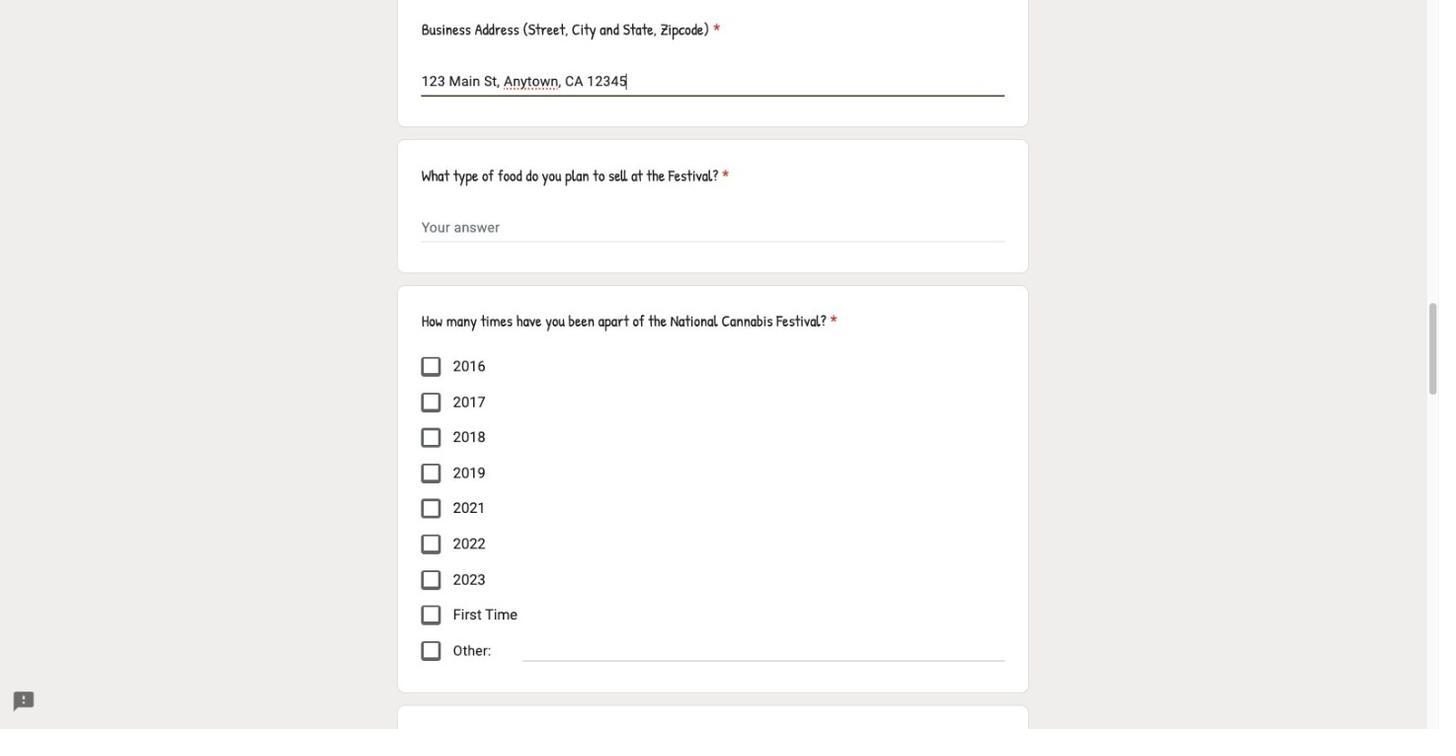 Task type: describe. For each thing, give the bounding box(es) containing it.
heading for your answer text box
[[421, 164, 729, 188]]

heading for your answer text field
[[421, 18, 720, 42]]

Your answer text field
[[421, 217, 1004, 241]]

2022 image
[[423, 537, 438, 552]]

2018 checkbox
[[421, 429, 441, 448]]

Your answer text field
[[421, 72, 1004, 95]]

Other response text field
[[523, 639, 1004, 661]]

2021 checkbox
[[421, 500, 441, 519]]

2016 checkbox
[[421, 357, 441, 377]]

2017 checkbox
[[421, 393, 441, 413]]

2019 image
[[423, 466, 438, 480]]

2022 checkbox
[[421, 535, 441, 555]]

2016 image
[[423, 359, 438, 374]]



Task type: locate. For each thing, give the bounding box(es) containing it.
2023 checkbox
[[421, 571, 441, 591]]

heading
[[421, 18, 720, 42], [421, 164, 729, 188], [421, 310, 837, 334]]

2019 checkbox
[[421, 464, 441, 484]]

0 vertical spatial heading
[[421, 18, 720, 42]]

1 vertical spatial required question element
[[718, 164, 729, 188]]

0 vertical spatial required question element
[[709, 18, 720, 42]]

required question element
[[709, 18, 720, 42], [718, 164, 729, 188], [826, 310, 837, 334]]

required question element for heading associated with your answer text field
[[709, 18, 720, 42]]

1 vertical spatial heading
[[421, 164, 729, 188]]

report a problem to google image
[[12, 691, 36, 715]]

2 vertical spatial required question element
[[826, 310, 837, 334]]

2 heading from the top
[[421, 164, 729, 188]]

1 heading from the top
[[421, 18, 720, 42]]

First Time checkbox
[[421, 606, 441, 626]]

required question element for 3rd heading from the top
[[826, 310, 837, 334]]

2 vertical spatial heading
[[421, 310, 837, 334]]

required question element for your answer text box heading
[[718, 164, 729, 188]]

list
[[421, 350, 1004, 670]]

3 heading from the top
[[421, 310, 837, 334]]

Other: checkbox
[[421, 642, 441, 662]]



Task type: vqa. For each thing, say whether or not it's contained in the screenshot.
list item
no



